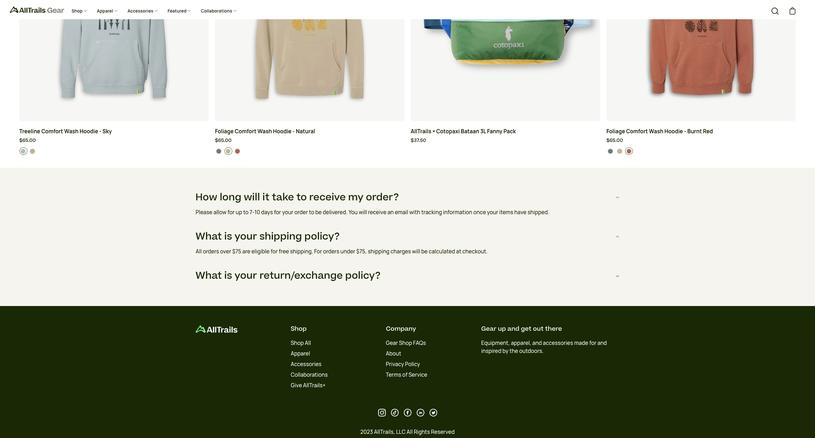 Task type: vqa. For each thing, say whether or not it's contained in the screenshot.
$0 - $58 ✕
no



Task type: locate. For each thing, give the bounding box(es) containing it.
is up over
[[224, 230, 232, 244]]

1 horizontal spatial accessories link
[[291, 361, 322, 368]]

be left calculated on the right bottom
[[421, 248, 428, 255]]

toggle plus image inside shop link
[[83, 9, 87, 13]]

- inside foliage comfort wash hoodie - natural $65.00
[[293, 128, 295, 135]]

about
[[386, 350, 402, 357]]

2 wash from the left
[[258, 128, 272, 135]]

1 foliage from the left
[[215, 128, 234, 135]]

2 horizontal spatial all
[[407, 429, 413, 436]]

1 option group from the left
[[19, 148, 209, 155]]

is for return/exchange
[[224, 269, 232, 283]]

2 hoodie from the left
[[273, 128, 292, 135]]

and right made
[[598, 340, 607, 347]]

1 - from the left
[[99, 128, 102, 135]]

1 orders from the left
[[203, 248, 219, 255]]

1 vertical spatial up
[[498, 325, 506, 334]]

0 horizontal spatial natural image
[[30, 149, 35, 154]]

1 vertical spatial shipping
[[368, 248, 390, 255]]

3 toggle plus image from the left
[[188, 9, 191, 13]]

all right the llc
[[407, 429, 413, 436]]

0 horizontal spatial collaborations
[[201, 8, 233, 14]]

policy? up for
[[305, 230, 340, 244]]

0 vertical spatial up
[[236, 209, 242, 216]]

shop all
[[291, 340, 311, 347]]

1 horizontal spatial foliage
[[607, 128, 626, 135]]

1 horizontal spatial all
[[305, 340, 311, 347]]

0 vertical spatial apparel link
[[92, 3, 123, 19]]

2 horizontal spatial natural image
[[618, 149, 623, 154]]

3 - from the left
[[685, 128, 687, 135]]

1 horizontal spatial orders
[[323, 248, 339, 255]]

1 horizontal spatial collaborations
[[291, 372, 328, 379]]

$65.00 down 'treeline'
[[19, 137, 36, 144]]

1 horizontal spatial receive
[[368, 209, 387, 216]]

3 $65.00 link from the left
[[607, 137, 797, 144]]

what up over
[[196, 230, 222, 244]]

2 horizontal spatial and
[[598, 340, 607, 347]]

0 vertical spatial will
[[244, 191, 260, 205]]

$65.00 up pine option
[[607, 137, 624, 144]]

foliage up pine option
[[607, 128, 626, 135]]

0 horizontal spatial will
[[244, 191, 260, 205]]

up
[[236, 209, 242, 216], [498, 325, 506, 334]]

$65.00 link
[[19, 137, 209, 144], [215, 137, 405, 144], [607, 137, 797, 144]]

shipping.
[[290, 248, 313, 255]]

apparel down shop all link
[[291, 350, 310, 357]]

2 toggle plus image from the left
[[233, 9, 237, 13]]

and up outdoors.
[[533, 340, 542, 347]]

0 horizontal spatial hoodie
[[80, 128, 98, 135]]

option group down foliage comfort wash hoodie - natural link
[[215, 148, 405, 155]]

0 vertical spatial receive
[[310, 191, 346, 205]]

equipment,
[[482, 340, 510, 347]]

hoodie inside foliage comfort wash hoodie - burnt red $65.00
[[665, 128, 684, 135]]

orders right for
[[323, 248, 339, 255]]

0 horizontal spatial policy?
[[305, 230, 340, 244]]

all left over
[[196, 248, 202, 255]]

1 horizontal spatial and
[[533, 340, 542, 347]]

1 comfort from the left
[[41, 128, 63, 135]]

wash for burnt
[[650, 128, 664, 135]]

natural image for foliage comfort wash hoodie - natural
[[226, 149, 231, 154]]

0 vertical spatial policy?
[[305, 230, 340, 244]]

to right the 'order'
[[309, 209, 314, 216]]

burnt red image right pine option
[[627, 149, 632, 154]]

toggle plus image inside accessories 'link'
[[154, 9, 158, 13]]

footer
[[0, 306, 816, 439]]

at
[[456, 248, 462, 255]]

0 horizontal spatial wash
[[64, 128, 79, 135]]

foliage comfort wash hoodie - burnt red $65.00
[[607, 128, 714, 144]]

comfort
[[41, 128, 63, 135], [235, 128, 257, 135], [627, 128, 649, 135]]

hoodie inside treeline comfort wash hoodie - sky $65.00
[[80, 128, 98, 135]]

and left "get"
[[508, 325, 520, 334]]

policy?
[[305, 230, 340, 244], [346, 269, 381, 283]]

1 vertical spatial receive
[[368, 209, 387, 216]]

0 horizontal spatial shipping
[[260, 230, 302, 244]]

wash inside treeline comfort wash hoodie - sky $65.00
[[64, 128, 79, 135]]

1 hoodie from the left
[[80, 128, 98, 135]]

0 horizontal spatial toggle plus image
[[83, 9, 87, 13]]

1 burnt red image from the left
[[235, 149, 240, 154]]

comfort up burnt red radio in the top of the page
[[235, 128, 257, 135]]

0 vertical spatial is
[[224, 230, 232, 244]]

comfort for foliage comfort wash hoodie - natural
[[235, 128, 257, 135]]

gear up equipment,
[[482, 325, 497, 334]]

2 natural radio from the left
[[617, 148, 624, 155]]

1 $65.00 from the left
[[19, 137, 36, 144]]

3 comfort from the left
[[627, 128, 649, 135]]

once
[[474, 209, 486, 216]]

llc
[[396, 429, 406, 436]]

2 horizontal spatial $65.00
[[607, 137, 624, 144]]

3 natural image from the left
[[618, 149, 623, 154]]

-
[[99, 128, 102, 135], [293, 128, 295, 135], [685, 128, 687, 135]]

please
[[196, 209, 212, 216]]

orders
[[203, 248, 219, 255], [323, 248, 339, 255]]

burnt red image for foliage comfort wash hoodie - natural
[[235, 149, 240, 154]]

$37.50
[[411, 137, 427, 144]]

2 horizontal spatial toggle plus image
[[188, 9, 191, 13]]

$65.00 for treeline
[[19, 137, 36, 144]]

hoodie
[[80, 128, 98, 135], [273, 128, 292, 135], [665, 128, 684, 135]]

10
[[255, 209, 260, 216]]

1 horizontal spatial wash
[[258, 128, 272, 135]]

your left the 'order'
[[282, 209, 293, 216]]

2 foliage from the left
[[607, 128, 626, 135]]

will left it
[[244, 191, 260, 205]]

information
[[443, 209, 473, 216]]

foliage inside foliage comfort wash hoodie - burnt red $65.00
[[607, 128, 626, 135]]

will right charges
[[412, 248, 420, 255]]

burnt red image right natural radio
[[235, 149, 240, 154]]

receive left an
[[368, 209, 387, 216]]

3 $65.00 from the left
[[607, 137, 624, 144]]

natural image right pine radio at left
[[226, 149, 231, 154]]

what down over
[[196, 269, 222, 283]]

0 horizontal spatial collaborations link
[[196, 3, 242, 19]]

pine image
[[608, 149, 613, 154]]

2 horizontal spatial hoodie
[[665, 128, 684, 135]]

get
[[521, 325, 532, 334]]

- inside treeline comfort wash hoodie - sky $65.00
[[99, 128, 102, 135]]

- for sky
[[99, 128, 102, 135]]

1 horizontal spatial -
[[293, 128, 295, 135]]

faqs
[[414, 340, 426, 347]]

your right once
[[487, 209, 499, 216]]

policy? down $75,
[[346, 269, 381, 283]]

1 vertical spatial apparel
[[291, 350, 310, 357]]

be left delivered.
[[315, 209, 322, 216]]

will right the "you"
[[359, 209, 367, 216]]

1 vertical spatial policy?
[[346, 269, 381, 283]]

and for get
[[508, 325, 520, 334]]

comfort inside foliage comfort wash hoodie - natural $65.00
[[235, 128, 257, 135]]

0 vertical spatial accessories link
[[123, 3, 163, 19]]

1 horizontal spatial comfort
[[235, 128, 257, 135]]

0 horizontal spatial all
[[196, 248, 202, 255]]

hoodie left natural
[[273, 128, 292, 135]]

1 what from the top
[[196, 230, 222, 244]]

to
[[297, 191, 307, 205], [243, 209, 249, 216], [309, 209, 314, 216]]

2 is from the top
[[224, 269, 232, 283]]

burnt red image
[[235, 149, 240, 154], [627, 149, 632, 154]]

shipped.
[[528, 209, 550, 216]]

1 horizontal spatial gear
[[482, 325, 497, 334]]

0 vertical spatial collaborations
[[201, 8, 233, 14]]

option group down foliage comfort wash hoodie - burnt red 'link' in the top of the page
[[607, 148, 797, 155]]

Pine radio
[[215, 148, 223, 155]]

$65.00 link down foliage comfort wash hoodie - burnt red 'link' in the top of the page
[[607, 137, 797, 144]]

2 what from the top
[[196, 269, 222, 283]]

your
[[282, 209, 293, 216], [487, 209, 499, 216], [235, 230, 257, 244], [235, 269, 257, 283]]

1 horizontal spatial policy?
[[346, 269, 381, 283]]

0 horizontal spatial accessories
[[128, 8, 154, 14]]

0 vertical spatial what
[[196, 230, 222, 244]]

gear
[[482, 325, 497, 334], [386, 340, 398, 347]]

your inside button
[[235, 269, 257, 283]]

2 horizontal spatial option group
[[607, 148, 797, 155]]

alltrails+
[[303, 382, 326, 389]]

2023
[[361, 429, 373, 436]]

1 horizontal spatial $65.00 link
[[215, 137, 405, 144]]

Natural radio
[[29, 148, 37, 155], [617, 148, 624, 155]]

0 horizontal spatial receive
[[310, 191, 346, 205]]

shipping right $75,
[[368, 248, 390, 255]]

natural image inside radio
[[226, 149, 231, 154]]

0 horizontal spatial option group
[[19, 148, 209, 155]]

toggle plus image for apparel
[[114, 9, 118, 13]]

policy? inside dropdown button
[[305, 230, 340, 244]]

allow
[[214, 209, 227, 216]]

1 vertical spatial what
[[196, 269, 222, 283]]

my
[[349, 191, 364, 205]]

what inside dropdown button
[[196, 230, 222, 244]]

3 option group from the left
[[607, 148, 797, 155]]

your inside dropdown button
[[235, 230, 257, 244]]

1 $65.00 link from the left
[[19, 137, 209, 144]]

collaborations link
[[196, 3, 242, 19], [291, 372, 328, 379]]

natural radio left burnt red option
[[617, 148, 624, 155]]

foliage inside foliage comfort wash hoodie - natural $65.00
[[215, 128, 234, 135]]

1 horizontal spatial accessories
[[291, 361, 322, 368]]

what for what is your return/exchange policy?
[[196, 269, 222, 283]]

3 wash from the left
[[650, 128, 664, 135]]

0 horizontal spatial $65.00 link
[[19, 137, 209, 144]]

0 vertical spatial collaborations link
[[196, 3, 242, 19]]

natural image right sky option on the top of the page
[[30, 149, 35, 154]]

Burnt Red radio
[[234, 148, 242, 155]]

$65.00 up pine radio at left
[[215, 137, 232, 144]]

gear up about link
[[386, 340, 398, 347]]

there
[[546, 325, 563, 334]]

shipping
[[260, 230, 302, 244], [368, 248, 390, 255]]

option group down treeline comfort wash hoodie - sky link
[[19, 148, 209, 155]]

0 horizontal spatial orders
[[203, 248, 219, 255]]

your up the are on the left of the page
[[235, 230, 257, 244]]

1 vertical spatial gear
[[386, 340, 398, 347]]

apparel
[[97, 8, 114, 14], [291, 350, 310, 357]]

1 horizontal spatial $65.00
[[215, 137, 232, 144]]

2 option group from the left
[[215, 148, 405, 155]]

- left burnt at the right of page
[[685, 128, 687, 135]]

$65.00 link down foliage comfort wash hoodie - natural link
[[215, 137, 405, 144]]

1 wash from the left
[[64, 128, 79, 135]]

hoodie for sky
[[80, 128, 98, 135]]

2023 alltrails, llc all rights reserved
[[361, 429, 455, 436]]

2 $65.00 from the left
[[215, 137, 232, 144]]

comfort right 'treeline'
[[41, 128, 63, 135]]

delivered.
[[323, 209, 348, 216]]

burnt red image inside option
[[627, 149, 632, 154]]

your down the are on the left of the page
[[235, 269, 257, 283]]

- left natural
[[293, 128, 295, 135]]

2 horizontal spatial $65.00 link
[[607, 137, 797, 144]]

2 orders from the left
[[323, 248, 339, 255]]

receive
[[310, 191, 346, 205], [368, 209, 387, 216]]

accessories
[[128, 8, 154, 14], [291, 361, 322, 368]]

$65.00
[[19, 137, 36, 144], [215, 137, 232, 144], [607, 137, 624, 144]]

the
[[510, 348, 519, 355]]

toggle plus image
[[83, 9, 87, 13], [154, 9, 158, 13], [188, 9, 191, 13]]

option group
[[19, 148, 209, 155], [215, 148, 405, 155], [607, 148, 797, 155]]

1 toggle plus image from the left
[[114, 9, 118, 13]]

hoodie left sky
[[80, 128, 98, 135]]

are
[[242, 248, 250, 255]]

to inside "dropdown button"
[[297, 191, 307, 205]]

comfort inside foliage comfort wash hoodie - burnt red $65.00
[[627, 128, 649, 135]]

1 horizontal spatial collaborations link
[[291, 372, 328, 379]]

$65.00 link down treeline comfort wash hoodie - sky link
[[19, 137, 209, 144]]

2 toggle plus image from the left
[[154, 9, 158, 13]]

1 vertical spatial apparel link
[[291, 350, 310, 357]]

to up the 'order'
[[297, 191, 307, 205]]

all
[[196, 248, 202, 255], [305, 340, 311, 347], [407, 429, 413, 436]]

2 $65.00 link from the left
[[215, 137, 405, 144]]

0 horizontal spatial accessories link
[[123, 3, 163, 19]]

is down over
[[224, 269, 232, 283]]

1 natural radio from the left
[[29, 148, 37, 155]]

how
[[196, 191, 218, 205]]

up up equipment,
[[498, 325, 506, 334]]

1 natural image from the left
[[30, 149, 35, 154]]

shipping up the free
[[260, 230, 302, 244]]

2 vertical spatial will
[[412, 248, 420, 255]]

$65.00 link for sky
[[19, 137, 209, 144]]

$65.00 inside foliage comfort wash hoodie - natural $65.00
[[215, 137, 232, 144]]

and
[[508, 325, 520, 334], [533, 340, 542, 347], [598, 340, 607, 347]]

2 horizontal spatial wash
[[650, 128, 664, 135]]

hoodie inside foliage comfort wash hoodie - natural $65.00
[[273, 128, 292, 135]]

1 vertical spatial collaborations
[[291, 372, 328, 379]]

be
[[315, 209, 322, 216], [421, 248, 428, 255]]

$65.00 inside foliage comfort wash hoodie - burnt red $65.00
[[607, 137, 624, 144]]

$75
[[232, 248, 241, 255]]

0 horizontal spatial -
[[99, 128, 102, 135]]

view alltrails gear shop on tumblr image
[[417, 409, 425, 417]]

0 horizontal spatial $65.00
[[19, 137, 36, 144]]

1 horizontal spatial apparel link
[[291, 350, 310, 357]]

rights
[[414, 429, 430, 436]]

0 horizontal spatial apparel link
[[92, 3, 123, 19]]

footer containing shop
[[0, 306, 816, 439]]

- for burnt
[[685, 128, 687, 135]]

gear shop faqs
[[386, 340, 426, 347]]

- inside foliage comfort wash hoodie - burnt red $65.00
[[685, 128, 687, 135]]

natural image right pine option
[[618, 149, 623, 154]]

to left '7-'
[[243, 209, 249, 216]]

- left sky
[[99, 128, 102, 135]]

0 vertical spatial apparel
[[97, 8, 114, 14]]

hoodie left burnt at the right of page
[[665, 128, 684, 135]]

2 natural image from the left
[[226, 149, 231, 154]]

comfort for treeline comfort wash hoodie - sky
[[41, 128, 63, 135]]

natural image
[[30, 149, 35, 154], [226, 149, 231, 154], [618, 149, 623, 154]]

comfort inside treeline comfort wash hoodie - sky $65.00
[[41, 128, 63, 135]]

policy? inside button
[[346, 269, 381, 283]]

apparel link for shop all link
[[291, 350, 310, 357]]

0 horizontal spatial natural radio
[[29, 148, 37, 155]]

1 vertical spatial be
[[421, 248, 428, 255]]

wash inside foliage comfort wash hoodie - natural $65.00
[[258, 128, 272, 135]]

0 vertical spatial be
[[315, 209, 322, 216]]

foliage up natural radio
[[215, 128, 234, 135]]

equipment, apparel, and accessories made for and inspired by the outdoors.
[[482, 340, 607, 355]]

how long will it take to receive my order?
[[196, 191, 399, 205]]

burnt red image inside radio
[[235, 149, 240, 154]]

orders left over
[[203, 248, 219, 255]]

up left '7-'
[[236, 209, 242, 216]]

all down shop button
[[305, 340, 311, 347]]

shop
[[72, 8, 83, 14], [291, 325, 307, 334], [291, 340, 304, 347], [399, 340, 413, 347]]

is inside button
[[224, 269, 232, 283]]

company button
[[386, 325, 416, 334]]

1 vertical spatial is
[[224, 269, 232, 283]]

view alltrails gear shop on instagram image
[[378, 409, 386, 417]]

and for accessories
[[533, 340, 542, 347]]

2 comfort from the left
[[235, 128, 257, 135]]

0 vertical spatial gear
[[482, 325, 497, 334]]

0 horizontal spatial be
[[315, 209, 322, 216]]

accessories link inside footer
[[291, 361, 322, 368]]

1 horizontal spatial up
[[498, 325, 506, 334]]

outdoors.
[[520, 348, 544, 355]]

1 horizontal spatial natural image
[[226, 149, 231, 154]]

apparel right shop link
[[97, 8, 114, 14]]

toggle plus image inside the featured link
[[188, 9, 191, 13]]

foliage
[[215, 128, 234, 135], [607, 128, 626, 135]]

receive up delivered.
[[310, 191, 346, 205]]

1 vertical spatial accessories link
[[291, 361, 322, 368]]

for right made
[[590, 340, 597, 347]]

2 - from the left
[[293, 128, 295, 135]]

treeline comfort wash hoodie - sky link
[[19, 128, 209, 136]]

0 horizontal spatial toggle plus image
[[114, 9, 118, 13]]

what for what is your shipping policy?
[[196, 230, 222, 244]]

1 vertical spatial will
[[359, 209, 367, 216]]

of
[[403, 372, 408, 379]]

tracking
[[422, 209, 442, 216]]

0 horizontal spatial foliage
[[215, 128, 234, 135]]

2 horizontal spatial -
[[685, 128, 687, 135]]

2 vertical spatial all
[[407, 429, 413, 436]]

0 vertical spatial shipping
[[260, 230, 302, 244]]

foliage for foliage comfort wash hoodie - burnt red
[[607, 128, 626, 135]]

2 horizontal spatial comfort
[[627, 128, 649, 135]]

1 horizontal spatial shipping
[[368, 248, 390, 255]]

for
[[228, 209, 235, 216], [274, 209, 281, 216], [271, 248, 278, 255], [590, 340, 597, 347]]

shipping inside dropdown button
[[260, 230, 302, 244]]

0 horizontal spatial burnt red image
[[235, 149, 240, 154]]

1 horizontal spatial to
[[297, 191, 307, 205]]

is inside dropdown button
[[224, 230, 232, 244]]

over
[[220, 248, 231, 255]]

0 horizontal spatial gear
[[386, 340, 398, 347]]

apparel link inside footer
[[291, 350, 310, 357]]

foliage comfort wash hoodie - natural $65.00
[[215, 128, 315, 144]]

1 horizontal spatial toggle plus image
[[154, 9, 158, 13]]

comfort up burnt red option
[[627, 128, 649, 135]]

$65.00 link for natural
[[215, 137, 405, 144]]

$65.00 inside treeline comfort wash hoodie - sky $65.00
[[19, 137, 36, 144]]

inspired
[[482, 348, 502, 355]]

0 horizontal spatial and
[[508, 325, 520, 334]]

1 is from the top
[[224, 230, 232, 244]]

wash inside foliage comfort wash hoodie - burnt red $65.00
[[650, 128, 664, 135]]

1 horizontal spatial toggle plus image
[[233, 9, 237, 13]]

view alltrails gear shop on facebook image
[[404, 409, 412, 417]]

toggle plus image
[[114, 9, 118, 13], [233, 9, 237, 13]]

1 horizontal spatial will
[[359, 209, 367, 216]]

receive inside how long will it take to receive my order? "dropdown button"
[[310, 191, 346, 205]]

1 vertical spatial accessories
[[291, 361, 322, 368]]

what inside button
[[196, 269, 222, 283]]

privacy policy link
[[386, 361, 420, 368]]

1 horizontal spatial natural radio
[[617, 148, 624, 155]]

collaborations
[[201, 8, 233, 14], [291, 372, 328, 379]]

$65.00 link for burnt
[[607, 137, 797, 144]]

1 horizontal spatial burnt red image
[[627, 149, 632, 154]]

1 toggle plus image from the left
[[83, 9, 87, 13]]

2 burnt red image from the left
[[627, 149, 632, 154]]

natural radio right sky option on the top of the page
[[29, 148, 37, 155]]

3 hoodie from the left
[[665, 128, 684, 135]]



Task type: describe. For each thing, give the bounding box(es) containing it.
alltrails × cotopaxi bataan 3l fanny pack $37.50
[[411, 128, 516, 144]]

Sky radio
[[19, 148, 27, 155]]

gear up and get out there
[[482, 325, 563, 334]]

×
[[433, 128, 436, 135]]

Pine radio
[[607, 148, 615, 155]]

alltrails,
[[374, 429, 395, 436]]

about link
[[386, 350, 402, 357]]

calculated
[[429, 248, 455, 255]]

checkout.
[[463, 248, 488, 255]]

email
[[395, 209, 408, 216]]

featured
[[168, 8, 188, 14]]

featured link
[[163, 3, 196, 19]]

an
[[388, 209, 394, 216]]

give
[[291, 382, 302, 389]]

view alltrails gear shop on tiktok image
[[391, 409, 399, 417]]

alltrails gear shop image
[[196, 326, 237, 333]]

for inside equipment, apparel, and accessories made for and inspired by the outdoors.
[[590, 340, 597, 347]]

red
[[704, 128, 714, 135]]

pine image
[[216, 149, 222, 154]]

charges
[[391, 248, 411, 255]]

foliage for foliage comfort wash hoodie - natural
[[215, 128, 234, 135]]

order?
[[366, 191, 399, 205]]

wash for natural
[[258, 128, 272, 135]]

accessories link for the apparel link related to shop link
[[123, 3, 163, 19]]

how long will it take to receive my order? button
[[196, 187, 620, 209]]

apparel link for shop link
[[92, 3, 123, 19]]

shop all link
[[291, 340, 311, 347]]

up inside footer
[[498, 325, 506, 334]]

toggle plus image for collaborations
[[233, 9, 237, 13]]

bataan
[[461, 128, 480, 135]]

for left the free
[[271, 248, 278, 255]]

free
[[279, 248, 289, 255]]

long
[[220, 191, 242, 205]]

return/exchange
[[260, 269, 343, 283]]

gear for gear shop faqs
[[386, 340, 398, 347]]

terms of service
[[386, 372, 428, 379]]

treeline
[[19, 128, 40, 135]]

policy? for what is your return/exchange policy?
[[346, 269, 381, 283]]

2 horizontal spatial to
[[309, 209, 314, 216]]

toggle plus image for shop
[[83, 9, 87, 13]]

terms of service link
[[386, 372, 428, 379]]

alltrails
[[411, 128, 432, 135]]

0 vertical spatial all
[[196, 248, 202, 255]]

items
[[500, 209, 514, 216]]

alltrails × cotopaxi bataan 3l fanny pack link
[[411, 128, 601, 136]]

what is your shipping policy? button
[[196, 226, 620, 248]]

apparel,
[[511, 340, 532, 347]]

0 horizontal spatial to
[[243, 209, 249, 216]]

0 horizontal spatial apparel
[[97, 8, 114, 14]]

natural
[[296, 128, 315, 135]]

accessories inside footer
[[291, 361, 322, 368]]

give alltrails+ link
[[291, 382, 326, 389]]

eligible
[[252, 248, 270, 255]]

0 vertical spatial accessories
[[128, 8, 154, 14]]

is for shipping
[[224, 230, 232, 244]]

for right allow
[[228, 209, 235, 216]]

for
[[314, 248, 322, 255]]

with
[[410, 209, 420, 216]]

what is your shipping policy?
[[196, 230, 340, 244]]

for right days
[[274, 209, 281, 216]]

it
[[263, 191, 270, 205]]

natural image for foliage comfort wash hoodie - burnt red
[[618, 149, 623, 154]]

7-
[[250, 209, 255, 216]]

option group for burnt
[[607, 148, 797, 155]]

natural image for treeline comfort wash hoodie - sky
[[30, 149, 35, 154]]

collaborations inside footer
[[291, 372, 328, 379]]

privacy
[[386, 361, 404, 368]]

sky
[[103, 128, 112, 135]]

1 vertical spatial collaborations link
[[291, 372, 328, 379]]

1 vertical spatial all
[[305, 340, 311, 347]]

accessories link for the apparel link inside footer
[[291, 361, 322, 368]]

wash for sky
[[64, 128, 79, 135]]

terms
[[386, 372, 402, 379]]

cotopaxi
[[437, 128, 460, 135]]

$65.00 for foliage
[[215, 137, 232, 144]]

foliage comfort wash hoodie - natural link
[[215, 128, 405, 136]]

you
[[349, 209, 358, 216]]

hoodie for natural
[[273, 128, 292, 135]]

$37.50 link
[[411, 137, 601, 144]]

privacy policy
[[386, 361, 420, 368]]

by
[[503, 348, 509, 355]]

Burnt Red radio
[[626, 148, 634, 155]]

hoodie for burnt
[[665, 128, 684, 135]]

will inside how long will it take to receive my order? "dropdown button"
[[244, 191, 260, 205]]

0 horizontal spatial up
[[236, 209, 242, 216]]

reserved
[[431, 429, 455, 436]]

order
[[295, 209, 308, 216]]

pack
[[504, 128, 516, 135]]

view alltrails gear shop on twitter image
[[430, 409, 437, 417]]

- for natural
[[293, 128, 295, 135]]

Natural radio
[[225, 148, 232, 155]]

gear shop faqs link
[[386, 340, 426, 347]]

burnt red image for foliage comfort wash hoodie - burnt red
[[627, 149, 632, 154]]

policy
[[406, 361, 420, 368]]

shop link
[[67, 3, 92, 19]]

3l
[[481, 128, 486, 135]]

under
[[341, 248, 355, 255]]

will for policy?
[[412, 248, 420, 255]]

comfort for foliage comfort wash hoodie - burnt red
[[627, 128, 649, 135]]

will for take
[[359, 209, 367, 216]]

policy? for what is your shipping policy?
[[305, 230, 340, 244]]

treeline comfort wash hoodie - sky $65.00
[[19, 128, 112, 144]]

gear for gear up and get out there
[[482, 325, 497, 334]]

natural radio for foliage
[[617, 148, 624, 155]]

sky image
[[21, 149, 26, 154]]

what is your return/exchange policy? button
[[196, 266, 620, 287]]

foliage comfort wash hoodie - burnt red link
[[607, 128, 797, 136]]

burnt
[[688, 128, 703, 135]]

accessories
[[543, 340, 574, 347]]

made
[[575, 340, 589, 347]]

shop button
[[291, 325, 307, 334]]

toggle plus image for featured
[[188, 9, 191, 13]]

natural radio for treeline
[[29, 148, 37, 155]]

what is your return/exchange policy?
[[196, 269, 381, 283]]

please allow for up to 7-10 days for your order to be delivered. you will receive an email with tracking information once your items have shipped.
[[196, 209, 550, 216]]

give alltrails+
[[291, 382, 326, 389]]

toggle plus image for accessories
[[154, 9, 158, 13]]

have
[[515, 209, 527, 216]]

days
[[261, 209, 273, 216]]

out
[[533, 325, 544, 334]]

fanny
[[487, 128, 503, 135]]

1 horizontal spatial apparel
[[291, 350, 310, 357]]

1 horizontal spatial be
[[421, 248, 428, 255]]

service
[[409, 372, 428, 379]]

$75,
[[356, 248, 367, 255]]

option group for natural
[[215, 148, 405, 155]]

option group for sky
[[19, 148, 209, 155]]



